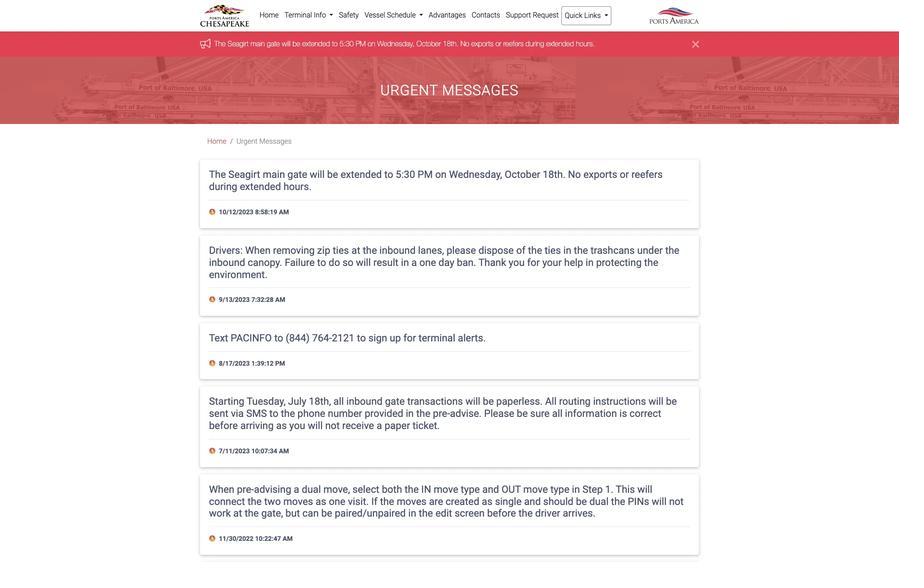 Task type: describe. For each thing, give the bounding box(es) containing it.
2 vertical spatial pm
[[275, 360, 285, 368]]

links
[[585, 11, 601, 20]]

0 vertical spatial inbound
[[380, 245, 416, 256]]

the down july on the bottom left
[[281, 408, 295, 420]]

1 vertical spatial inbound
[[209, 257, 245, 268]]

ban.
[[457, 257, 476, 268]]

1 ties from the left
[[333, 245, 349, 256]]

a inside drivers: when removing zip ties at the inbound lanes, please dispose of the ties in the trashcans under the inbound canopy.  failure to do so will result in a one day ban. thank you for your help in protecting the environment.
[[412, 257, 417, 268]]

1 vertical spatial the seagirt main gate will be extended to 5:30 pm on wednesday, october 18th.  no exports or reefers during extended hours.
[[209, 169, 663, 193]]

during inside the seagirt main gate will be extended to 5:30 pm on wednesday, october 18th.  no exports or reefers during extended hours. alert
[[526, 40, 544, 48]]

bullhorn image
[[200, 39, 215, 48]]

paper
[[385, 420, 410, 432]]

0 horizontal spatial dual
[[302, 484, 321, 495]]

hours. inside the seagirt main gate will be extended to 5:30 pm on wednesday, october 18th.  no exports or reefers during extended hours.
[[284, 181, 312, 193]]

1 vertical spatial main
[[263, 169, 285, 181]]

1 vertical spatial the
[[209, 169, 226, 181]]

the down under at top
[[644, 257, 659, 268]]

or inside the seagirt main gate will be extended to 5:30 pm on wednesday, october 18th.  no exports or reefers during extended hours.
[[620, 169, 629, 181]]

your
[[543, 257, 562, 268]]

canopy.
[[248, 257, 282, 268]]

text pacinfo to (844) 764-2121 to sign up for terminal alerts.
[[209, 332, 486, 344]]

drivers:
[[209, 245, 243, 256]]

instructions
[[593, 396, 646, 408]]

1 horizontal spatial home
[[260, 11, 279, 19]]

single
[[495, 496, 522, 508]]

1 moves from the left
[[283, 496, 313, 508]]

1 vertical spatial home link
[[207, 137, 227, 146]]

alerts.
[[458, 332, 486, 344]]

8/17/2023
[[219, 360, 250, 368]]

0 vertical spatial all
[[334, 396, 344, 408]]

phone
[[298, 408, 325, 420]]

created
[[446, 496, 480, 508]]

to inside drivers: when removing zip ties at the inbound lanes, please dispose of the ties in the trashcans under the inbound canopy.  failure to do so will result in a one day ban. thank you for your help in protecting the environment.
[[317, 257, 326, 268]]

clock image for when pre-advising a dual move, select both the in move type and out move type in step 1. this will connect the two moves as one visit. if the moves are created as single and should be dual the pins will not work at the gate, but can be paired/unpaired in the edit screen before the driver arrives.
[[209, 536, 217, 543]]

or inside alert
[[496, 40, 502, 48]]

visit.
[[348, 496, 369, 508]]

at inside drivers: when removing zip ties at the inbound lanes, please dispose of the ties in the trashcans under the inbound canopy.  failure to do so will result in a one day ban. thank you for your help in protecting the environment.
[[352, 245, 360, 256]]

clock image for text pacinfo to (844) 764-2121 to sign up for terminal alerts.
[[209, 361, 217, 367]]

work
[[209, 508, 231, 520]]

reefers inside alert
[[504, 40, 524, 48]]

11/30/2022
[[219, 536, 254, 543]]

quick
[[565, 11, 583, 20]]

all
[[545, 396, 557, 408]]

should
[[544, 496, 574, 508]]

0 horizontal spatial messages
[[259, 137, 292, 146]]

trashcans
[[591, 245, 635, 256]]

the inside alert
[[215, 40, 226, 48]]

please
[[484, 408, 515, 420]]

request
[[533, 11, 559, 19]]

10:07:34
[[251, 448, 277, 456]]

support request link
[[503, 6, 562, 24]]

paired/unpaired
[[335, 508, 406, 520]]

gate inside starting tuesday, july 18th, all inbound gate transactions will be paperless. all routing instructions will be sent via sms to the phone number provided in the pre-advise. please be sure all information is correct before arriving as you will not receive a paper ticket.
[[385, 396, 405, 408]]

via
[[231, 408, 244, 420]]

sms
[[246, 408, 267, 420]]

pm inside the seagirt main gate will be extended to 5:30 pm on wednesday, october 18th.  no exports or reefers during extended hours. alert
[[356, 40, 366, 48]]

2 moves from the left
[[397, 496, 427, 508]]

am for main
[[279, 209, 289, 216]]

schedule
[[387, 11, 416, 19]]

quick links
[[565, 11, 603, 20]]

vessel schedule
[[365, 11, 418, 19]]

gate inside alert
[[267, 40, 280, 48]]

result
[[373, 257, 399, 268]]

arrives.
[[563, 508, 596, 520]]

0 horizontal spatial home
[[207, 137, 227, 146]]

2 type from the left
[[551, 484, 570, 495]]

9/13/2023
[[219, 297, 250, 304]]

advise.
[[450, 408, 482, 420]]

dispose
[[479, 245, 514, 256]]

the left in
[[405, 484, 419, 495]]

vessel schedule link
[[362, 6, 426, 24]]

lanes,
[[418, 245, 444, 256]]

advantages link
[[426, 6, 469, 24]]

zip
[[317, 245, 330, 256]]

764-
[[312, 332, 332, 344]]

8/17/2023 1:39:12 pm
[[217, 360, 285, 368]]

in up help
[[564, 245, 572, 256]]

1 horizontal spatial messages
[[442, 82, 519, 99]]

7/11/2023
[[219, 448, 250, 456]]

number
[[328, 408, 362, 420]]

support request
[[506, 11, 559, 19]]

in left edit
[[408, 508, 416, 520]]

the left gate,
[[245, 508, 259, 520]]

18th. inside the seagirt main gate will be extended to 5:30 pm on wednesday, october 18th.  no exports or reefers during extended hours.
[[543, 169, 566, 181]]

are
[[429, 496, 443, 508]]

paperless.
[[497, 396, 543, 408]]

to inside starting tuesday, july 18th, all inbound gate transactions will be paperless. all routing instructions will be sent via sms to the phone number provided in the pre-advise. please be sure all information is correct before arriving as you will not receive a paper ticket.
[[270, 408, 278, 420]]

1 horizontal spatial urgent
[[381, 82, 438, 99]]

the down this at the right bottom of the page
[[611, 496, 626, 508]]

18th. inside alert
[[443, 40, 459, 48]]

protecting
[[596, 257, 642, 268]]

day
[[439, 257, 455, 268]]

move,
[[324, 484, 350, 495]]

sign
[[369, 332, 387, 344]]

1 vertical spatial on
[[435, 169, 447, 181]]

am for removing
[[275, 297, 285, 304]]

pins
[[628, 496, 649, 508]]

at inside when pre-advising a dual move, select both the in move type and out move type in step 1. this will connect the two moves as one visit. if the moves are created as single and should be dual the pins will not work at the gate, but can be paired/unpaired in the edit screen before the driver arrives.
[[233, 508, 242, 520]]

starting
[[209, 396, 244, 408]]

the down 'are'
[[419, 508, 433, 520]]

am for advising
[[283, 536, 293, 543]]

correct
[[630, 408, 662, 420]]

in left step
[[572, 484, 580, 495]]

transactions
[[407, 396, 463, 408]]

contacts link
[[469, 6, 503, 24]]

gate inside the seagirt main gate will be extended to 5:30 pm on wednesday, october 18th.  no exports or reefers during extended hours.
[[288, 169, 307, 181]]

two
[[264, 496, 281, 508]]

pre- inside starting tuesday, july 18th, all inbound gate transactions will be paperless. all routing instructions will be sent via sms to the phone number provided in the pre-advise. please be sure all information is correct before arriving as you will not receive a paper ticket.
[[433, 408, 450, 420]]

1 vertical spatial dual
[[590, 496, 609, 508]]

the seagirt main gate will be extended to 5:30 pm on wednesday, october 18th.  no exports or reefers during extended hours. inside alert
[[215, 40, 595, 48]]

do
[[329, 257, 340, 268]]

terminal
[[419, 332, 456, 344]]

in
[[421, 484, 431, 495]]

0 horizontal spatial urgent messages
[[237, 137, 292, 146]]

when inside drivers: when removing zip ties at the inbound lanes, please dispose of the ties in the trashcans under the inbound canopy.  failure to do so will result in a one day ban. thank you for your help in protecting the environment.
[[245, 245, 271, 256]]

text
[[209, 332, 228, 344]]

terminal info link
[[282, 6, 336, 24]]

no inside the seagirt main gate will be extended to 5:30 pm on wednesday, october 18th.  no exports or reefers during extended hours.
[[568, 169, 581, 181]]

the down single at the bottom of the page
[[519, 508, 533, 520]]

july
[[288, 396, 307, 408]]

both
[[382, 484, 402, 495]]

exports inside alert
[[471, 40, 494, 48]]

2121
[[332, 332, 355, 344]]

failure
[[285, 257, 315, 268]]

receive
[[342, 420, 374, 432]]

10/12/2023 8:58:19 am
[[217, 209, 289, 216]]

1 horizontal spatial 5:30
[[396, 169, 415, 181]]

step
[[583, 484, 603, 495]]

up
[[390, 332, 401, 344]]

10/12/2023
[[219, 209, 254, 216]]

8:58:19
[[255, 209, 277, 216]]

close image
[[693, 39, 699, 50]]

you inside starting tuesday, july 18th, all inbound gate transactions will be paperless. all routing instructions will be sent via sms to the phone number provided in the pre-advise. please be sure all information is correct before arriving as you will not receive a paper ticket.
[[289, 420, 305, 432]]

of
[[516, 245, 526, 256]]

1:39:12
[[251, 360, 274, 368]]

if
[[371, 496, 378, 508]]

provided
[[365, 408, 403, 420]]

0 horizontal spatial and
[[483, 484, 499, 495]]

in right help
[[586, 257, 594, 268]]

the right of
[[528, 245, 542, 256]]

the seagirt main gate will be extended to 5:30 pm on wednesday, october 18th.  no exports or reefers during extended hours. link
[[215, 40, 595, 48]]

before inside starting tuesday, july 18th, all inbound gate transactions will be paperless. all routing instructions will be sent via sms to the phone number provided in the pre-advise. please be sure all information is correct before arriving as you will not receive a paper ticket.
[[209, 420, 238, 432]]

the up result
[[363, 245, 377, 256]]

1 horizontal spatial october
[[505, 169, 540, 181]]

vessel
[[365, 11, 385, 19]]

7:32:28
[[251, 297, 274, 304]]



Task type: vqa. For each thing, say whether or not it's contained in the screenshot.
during within The Seagirt main gate will be extended to 5:30 PM on Wednesday, October 18th.  No exports or reefers during extended hours.
yes



Task type: locate. For each thing, give the bounding box(es) containing it.
pre- inside when pre-advising a dual move, select both the in move type and out move type in step 1. this will connect the two moves as one visit. if the moves are created as single and should be dual the pins will not work at the gate, but can be paired/unpaired in the edit screen before the driver arrives.
[[237, 484, 254, 495]]

out
[[502, 484, 521, 495]]

1 horizontal spatial and
[[524, 496, 541, 508]]

wednesday, inside alert
[[377, 40, 415, 48]]

1 vertical spatial reefers
[[632, 169, 663, 181]]

all down all
[[552, 408, 563, 420]]

the right if
[[380, 496, 394, 508]]

or
[[496, 40, 502, 48], [620, 169, 629, 181]]

during inside the seagirt main gate will be extended to 5:30 pm on wednesday, october 18th.  no exports or reefers during extended hours.
[[209, 181, 237, 193]]

18th,
[[309, 396, 331, 408]]

can
[[303, 508, 319, 520]]

0 vertical spatial pre-
[[433, 408, 450, 420]]

terminal
[[285, 11, 312, 19]]

1 clock image from the top
[[209, 209, 217, 216]]

on inside alert
[[368, 40, 375, 48]]

type up the created
[[461, 484, 480, 495]]

1 horizontal spatial one
[[420, 257, 436, 268]]

3 clock image from the top
[[209, 536, 217, 543]]

0 vertical spatial during
[[526, 40, 544, 48]]

1 horizontal spatial before
[[487, 508, 516, 520]]

a
[[412, 257, 417, 268], [377, 420, 382, 432], [294, 484, 299, 495]]

one down lanes,
[[420, 257, 436, 268]]

0 horizontal spatial 18th.
[[443, 40, 459, 48]]

driver
[[535, 508, 561, 520]]

0 vertical spatial 5:30
[[340, 40, 354, 48]]

0 horizontal spatial urgent
[[237, 137, 258, 146]]

advantages
[[429, 11, 466, 19]]

10:22:47
[[255, 536, 281, 543]]

am right 7:32:28
[[275, 297, 285, 304]]

0 vertical spatial or
[[496, 40, 502, 48]]

1 vertical spatial all
[[552, 408, 563, 420]]

dual down step
[[590, 496, 609, 508]]

when up connect
[[209, 484, 235, 495]]

you down phone in the bottom of the page
[[289, 420, 305, 432]]

as left single at the bottom of the page
[[482, 496, 493, 508]]

1 horizontal spatial not
[[669, 496, 684, 508]]

will inside drivers: when removing zip ties at the inbound lanes, please dispose of the ties in the trashcans under the inbound canopy.  failure to do so will result in a one day ban. thank you for your help in protecting the environment.
[[356, 257, 371, 268]]

1 vertical spatial before
[[487, 508, 516, 520]]

1 horizontal spatial or
[[620, 169, 629, 181]]

0 vertical spatial reefers
[[504, 40, 524, 48]]

help
[[564, 257, 583, 268]]

as inside starting tuesday, july 18th, all inbound gate transactions will be paperless. all routing instructions will be sent via sms to the phone number provided in the pre-advise. please be sure all information is correct before arriving as you will not receive a paper ticket.
[[276, 420, 287, 432]]

1 horizontal spatial on
[[435, 169, 447, 181]]

1 horizontal spatial exports
[[584, 169, 618, 181]]

2 horizontal spatial a
[[412, 257, 417, 268]]

gate,
[[261, 508, 283, 520]]

0 horizontal spatial exports
[[471, 40, 494, 48]]

0 horizontal spatial before
[[209, 420, 238, 432]]

pre- up connect
[[237, 484, 254, 495]]

info
[[314, 11, 326, 19]]

the seagirt main gate will be extended to 5:30 pm on wednesday, october 18th.  no exports or reefers during extended hours. alert
[[0, 32, 899, 57]]

will inside alert
[[282, 40, 291, 48]]

october
[[417, 40, 441, 48], [505, 169, 540, 181]]

when inside when pre-advising a dual move, select both the in move type and out move type in step 1. this will connect the two moves as one visit. if the moves are created as single and should be dual the pins will not work at the gate, but can be paired/unpaired in the edit screen before the driver arrives.
[[209, 484, 235, 495]]

clock image for starting tuesday, july 18th, all inbound gate transactions will be paperless. all routing instructions will be sent via sms to the phone number provided in the pre-advise. please be sure all information is correct before arriving as you will not receive a paper ticket.
[[209, 448, 217, 455]]

all
[[334, 396, 344, 408], [552, 408, 563, 420]]

the left two
[[248, 496, 262, 508]]

this
[[616, 484, 635, 495]]

0 vertical spatial no
[[461, 40, 469, 48]]

0 vertical spatial gate
[[267, 40, 280, 48]]

for inside drivers: when removing zip ties at the inbound lanes, please dispose of the ties in the trashcans under the inbound canopy.  failure to do so will result in a one day ban. thank you for your help in protecting the environment.
[[527, 257, 540, 268]]

1 vertical spatial one
[[329, 496, 346, 508]]

and
[[483, 484, 499, 495], [524, 496, 541, 508]]

0 horizontal spatial move
[[434, 484, 458, 495]]

clock image
[[209, 209, 217, 216], [209, 448, 217, 455], [209, 536, 217, 543]]

reefers inside the seagirt main gate will be extended to 5:30 pm on wednesday, october 18th.  no exports or reefers during extended hours.
[[632, 169, 663, 181]]

7/11/2023 10:07:34 am
[[217, 448, 289, 456]]

in up 'paper' in the left of the page
[[406, 408, 414, 420]]

0 horizontal spatial or
[[496, 40, 502, 48]]

0 vertical spatial urgent messages
[[381, 82, 519, 99]]

clock image left 10/12/2023 at the top of the page
[[209, 209, 217, 216]]

no
[[461, 40, 469, 48], [568, 169, 581, 181]]

0 vertical spatial messages
[[442, 82, 519, 99]]

1 vertical spatial urgent messages
[[237, 137, 292, 146]]

ties up the your
[[545, 245, 561, 256]]

am right 8:58:19
[[279, 209, 289, 216]]

move up 'are'
[[434, 484, 458, 495]]

be inside the seagirt main gate will be extended to 5:30 pm on wednesday, october 18th.  no exports or reefers during extended hours.
[[327, 169, 338, 181]]

so
[[343, 257, 354, 268]]

2 horizontal spatial pm
[[418, 169, 433, 181]]

exports inside the seagirt main gate will be extended to 5:30 pm on wednesday, october 18th.  no exports or reefers during extended hours.
[[584, 169, 618, 181]]

the seagirt main gate will be extended to 5:30 pm on wednesday, october 18th.  no exports or reefers during extended hours.
[[215, 40, 595, 48], [209, 169, 663, 193]]

0 horizontal spatial type
[[461, 484, 480, 495]]

2 clock image from the top
[[209, 448, 217, 455]]

1 vertical spatial october
[[505, 169, 540, 181]]

thank
[[479, 257, 506, 268]]

main inside the seagirt main gate will be extended to 5:30 pm on wednesday, october 18th.  no exports or reefers during extended hours. alert
[[251, 40, 265, 48]]

inbound
[[380, 245, 416, 256], [209, 257, 245, 268], [346, 396, 383, 408]]

1 vertical spatial 5:30
[[396, 169, 415, 181]]

pm
[[356, 40, 366, 48], [418, 169, 433, 181], [275, 360, 285, 368]]

0 horizontal spatial 5:30
[[340, 40, 354, 48]]

will inside the seagirt main gate will be extended to 5:30 pm on wednesday, october 18th.  no exports or reefers during extended hours.
[[310, 169, 325, 181]]

not down number
[[325, 420, 340, 432]]

one down move, on the left of page
[[329, 496, 346, 508]]

not inside when pre-advising a dual move, select both the in move type and out move type in step 1. this will connect the two moves as one visit. if the moves are created as single and should be dual the pins will not work at the gate, but can be paired/unpaired in the edit screen before the driver arrives.
[[669, 496, 684, 508]]

1 horizontal spatial reefers
[[632, 169, 663, 181]]

type up the should
[[551, 484, 570, 495]]

hours.
[[576, 40, 595, 48], [284, 181, 312, 193]]

urgent
[[381, 82, 438, 99], [237, 137, 258, 146]]

dual
[[302, 484, 321, 495], [590, 496, 609, 508]]

for left the your
[[527, 257, 540, 268]]

moves down in
[[397, 496, 427, 508]]

on
[[368, 40, 375, 48], [435, 169, 447, 181]]

advising
[[254, 484, 291, 495]]

0 vertical spatial exports
[[471, 40, 494, 48]]

clock image left 7/11/2023
[[209, 448, 217, 455]]

drivers: when removing zip ties at the inbound lanes, please dispose of the ties in the trashcans under the inbound canopy.  failure to do so will result in a one day ban. thank you for your help in protecting the environment.
[[209, 245, 680, 280]]

ties up do
[[333, 245, 349, 256]]

as up the can
[[316, 496, 326, 508]]

0 vertical spatial on
[[368, 40, 375, 48]]

1 horizontal spatial as
[[316, 496, 326, 508]]

am for july
[[279, 448, 289, 456]]

1 horizontal spatial a
[[377, 420, 382, 432]]

2 vertical spatial gate
[[385, 396, 405, 408]]

before inside when pre-advising a dual move, select both the in move type and out move type in step 1. this will connect the two moves as one visit. if the moves are created as single and should be dual the pins will not work at the gate, but can be paired/unpaired in the edit screen before the driver arrives.
[[487, 508, 516, 520]]

1 vertical spatial exports
[[584, 169, 618, 181]]

0 horizontal spatial pm
[[275, 360, 285, 368]]

am right 10:22:47
[[283, 536, 293, 543]]

move right out
[[524, 484, 548, 495]]

1 vertical spatial when
[[209, 484, 235, 495]]

contacts
[[472, 11, 500, 19]]

1 horizontal spatial you
[[509, 257, 525, 268]]

in
[[564, 245, 572, 256], [401, 257, 409, 268], [586, 257, 594, 268], [406, 408, 414, 420], [572, 484, 580, 495], [408, 508, 416, 520]]

not inside starting tuesday, july 18th, all inbound gate transactions will be paperless. all routing instructions will be sent via sms to the phone number provided in the pre-advise. please be sure all information is correct before arriving as you will not receive a paper ticket.
[[325, 420, 340, 432]]

dual up the can
[[302, 484, 321, 495]]

screen
[[455, 508, 485, 520]]

and left out
[[483, 484, 499, 495]]

0 horizontal spatial october
[[417, 40, 441, 48]]

1 horizontal spatial gate
[[288, 169, 307, 181]]

pm inside the seagirt main gate will be extended to 5:30 pm on wednesday, october 18th.  no exports or reefers during extended hours.
[[418, 169, 433, 181]]

0 horizontal spatial as
[[276, 420, 287, 432]]

one inside when pre-advising a dual move, select both the in move type and out move type in step 1. this will connect the two moves as one visit. if the moves are created as single and should be dual the pins will not work at the gate, but can be paired/unpaired in the edit screen before the driver arrives.
[[329, 496, 346, 508]]

1 move from the left
[[434, 484, 458, 495]]

sent
[[209, 408, 229, 420]]

and up driver
[[524, 496, 541, 508]]

2 ties from the left
[[545, 245, 561, 256]]

0 horizontal spatial all
[[334, 396, 344, 408]]

clock image left the 9/13/2023
[[209, 297, 217, 303]]

5:30
[[340, 40, 354, 48], [396, 169, 415, 181]]

inbound down drivers:
[[209, 257, 245, 268]]

clock image
[[209, 297, 217, 303], [209, 361, 217, 367]]

at down connect
[[233, 508, 242, 520]]

during up 10/12/2023 at the top of the page
[[209, 181, 237, 193]]

edit
[[436, 508, 452, 520]]

1 vertical spatial clock image
[[209, 361, 217, 367]]

in inside starting tuesday, july 18th, all inbound gate transactions will be paperless. all routing instructions will be sent via sms to the phone number provided in the pre-advise. please be sure all information is correct before arriving as you will not receive a paper ticket.
[[406, 408, 414, 420]]

1 vertical spatial for
[[404, 332, 416, 344]]

1 horizontal spatial moves
[[397, 496, 427, 508]]

0 vertical spatial october
[[417, 40, 441, 48]]

removing
[[273, 245, 315, 256]]

1 clock image from the top
[[209, 297, 217, 303]]

as
[[276, 420, 287, 432], [316, 496, 326, 508], [482, 496, 493, 508]]

1 horizontal spatial urgent messages
[[381, 82, 519, 99]]

inbound inside starting tuesday, july 18th, all inbound gate transactions will be paperless. all routing instructions will be sent via sms to the phone number provided in the pre-advise. please be sure all information is correct before arriving as you will not receive a paper ticket.
[[346, 396, 383, 408]]

one inside drivers: when removing zip ties at the inbound lanes, please dispose of the ties in the trashcans under the inbound canopy.  failure to do so will result in a one day ban. thank you for your help in protecting the environment.
[[420, 257, 436, 268]]

when up canopy.
[[245, 245, 271, 256]]

(844)
[[286, 332, 310, 344]]

you inside drivers: when removing zip ties at the inbound lanes, please dispose of the ties in the trashcans under the inbound canopy.  failure to do so will result in a one day ban. thank you for your help in protecting the environment.
[[509, 257, 525, 268]]

tuesday,
[[247, 396, 286, 408]]

gate
[[267, 40, 280, 48], [288, 169, 307, 181], [385, 396, 405, 408]]

clock image left 11/30/2022
[[209, 536, 217, 543]]

1 horizontal spatial all
[[552, 408, 563, 420]]

1.
[[605, 484, 614, 495]]

before down single at the bottom of the page
[[487, 508, 516, 520]]

1 vertical spatial home
[[207, 137, 227, 146]]

1 horizontal spatial ties
[[545, 245, 561, 256]]

2 horizontal spatial as
[[482, 496, 493, 508]]

a right advising
[[294, 484, 299, 495]]

to inside alert
[[332, 40, 338, 48]]

home
[[260, 11, 279, 19], [207, 137, 227, 146]]

0 horizontal spatial when
[[209, 484, 235, 495]]

be
[[293, 40, 300, 48], [327, 169, 338, 181], [483, 396, 494, 408], [666, 396, 677, 408], [517, 408, 528, 420], [576, 496, 587, 508], [321, 508, 332, 520]]

wednesday, inside the seagirt main gate will be extended to 5:30 pm on wednesday, october 18th.  no exports or reefers during extended hours.
[[449, 169, 502, 181]]

connect
[[209, 496, 245, 508]]

1 type from the left
[[461, 484, 480, 495]]

for right up at the bottom of page
[[404, 332, 416, 344]]

when pre-advising a dual move, select both the in move type and out move type in step 1. this will connect the two moves as one visit. if the moves are created as single and should be dual the pins will not work at the gate, but can be paired/unpaired in the edit screen before the driver arrives.
[[209, 484, 684, 520]]

0 vertical spatial for
[[527, 257, 540, 268]]

october inside the seagirt main gate will be extended to 5:30 pm on wednesday, october 18th.  no exports or reefers during extended hours. alert
[[417, 40, 441, 48]]

2 vertical spatial clock image
[[209, 536, 217, 543]]

seagirt
[[228, 40, 249, 48], [229, 169, 260, 181]]

0 vertical spatial the
[[215, 40, 226, 48]]

moves up but
[[283, 496, 313, 508]]

support
[[506, 11, 531, 19]]

0 horizontal spatial moves
[[283, 496, 313, 508]]

1 vertical spatial a
[[377, 420, 382, 432]]

terminal info
[[285, 11, 328, 19]]

no inside alert
[[461, 40, 469, 48]]

safety link
[[336, 6, 362, 24]]

1 vertical spatial urgent
[[237, 137, 258, 146]]

0 vertical spatial at
[[352, 245, 360, 256]]

0 vertical spatial before
[[209, 420, 238, 432]]

0 horizontal spatial during
[[209, 181, 237, 193]]

seagirt up 10/12/2023 at the top of the page
[[229, 169, 260, 181]]

inbound up number
[[346, 396, 383, 408]]

during down support request link
[[526, 40, 544, 48]]

11/30/2022 10:22:47 am
[[217, 536, 293, 543]]

1 horizontal spatial dual
[[590, 496, 609, 508]]

pacinfo
[[231, 332, 272, 344]]

0 horizontal spatial you
[[289, 420, 305, 432]]

the up ticket.
[[416, 408, 431, 420]]

1 horizontal spatial 18th.
[[543, 169, 566, 181]]

0 horizontal spatial for
[[404, 332, 416, 344]]

at up so
[[352, 245, 360, 256]]

sure
[[530, 408, 550, 420]]

all up number
[[334, 396, 344, 408]]

clock image for drivers: when removing zip ties at the inbound lanes, please dispose of the ties in the trashcans under the inbound canopy.  failure to do so will result in a one day ban. thank you for your help in protecting the environment.
[[209, 297, 217, 303]]

1 vertical spatial pm
[[418, 169, 433, 181]]

not right pins
[[669, 496, 684, 508]]

a down provided
[[377, 420, 382, 432]]

be inside alert
[[293, 40, 300, 48]]

wednesday,
[[377, 40, 415, 48], [449, 169, 502, 181]]

clock image left 8/17/2023
[[209, 361, 217, 367]]

not
[[325, 420, 340, 432], [669, 496, 684, 508]]

seagirt inside the seagirt main gate will be extended to 5:30 pm on wednesday, october 18th.  no exports or reefers during extended hours.
[[229, 169, 260, 181]]

1 vertical spatial you
[[289, 420, 305, 432]]

seagirt right "bullhorn" image
[[228, 40, 249, 48]]

safety
[[339, 11, 359, 19]]

0 vertical spatial the seagirt main gate will be extended to 5:30 pm on wednesday, october 18th.  no exports or reefers during extended hours.
[[215, 40, 595, 48]]

2 move from the left
[[524, 484, 548, 495]]

0 horizontal spatial at
[[233, 508, 242, 520]]

pre- down transactions
[[433, 408, 450, 420]]

a inside when pre-advising a dual move, select both the in move type and out move type in step 1. this will connect the two moves as one visit. if the moves are created as single and should be dual the pins will not work at the gate, but can be paired/unpaired in the edit screen before the driver arrives.
[[294, 484, 299, 495]]

in right result
[[401, 257, 409, 268]]

the up help
[[574, 245, 588, 256]]

seagirt inside alert
[[228, 40, 249, 48]]

5:30 inside the seagirt main gate will be extended to 5:30 pm on wednesday, october 18th.  no exports or reefers during extended hours. alert
[[340, 40, 354, 48]]

the right under at top
[[666, 245, 680, 256]]

for
[[527, 257, 540, 268], [404, 332, 416, 344]]

1 vertical spatial hours.
[[284, 181, 312, 193]]

1 vertical spatial at
[[233, 508, 242, 520]]

am right 10:07:34
[[279, 448, 289, 456]]

a right result
[[412, 257, 417, 268]]

as right the arriving
[[276, 420, 287, 432]]

is
[[620, 408, 627, 420]]

0 vertical spatial dual
[[302, 484, 321, 495]]

9/13/2023 7:32:28 am
[[217, 297, 285, 304]]

0 vertical spatial you
[[509, 257, 525, 268]]

type
[[461, 484, 480, 495], [551, 484, 570, 495]]

inbound up result
[[380, 245, 416, 256]]

1 horizontal spatial home link
[[257, 6, 282, 24]]

during
[[526, 40, 544, 48], [209, 181, 237, 193]]

1 vertical spatial 18th.
[[543, 169, 566, 181]]

0 horizontal spatial home link
[[207, 137, 227, 146]]

before down sent on the bottom left
[[209, 420, 238, 432]]

1 horizontal spatial pm
[[356, 40, 366, 48]]

1 vertical spatial seagirt
[[229, 169, 260, 181]]

a inside starting tuesday, july 18th, all inbound gate transactions will be paperless. all routing instructions will be sent via sms to the phone number provided in the pre-advise. please be sure all information is correct before arriving as you will not receive a paper ticket.
[[377, 420, 382, 432]]

moves
[[283, 496, 313, 508], [397, 496, 427, 508]]

2 clock image from the top
[[209, 361, 217, 367]]

0 vertical spatial main
[[251, 40, 265, 48]]

0 horizontal spatial wednesday,
[[377, 40, 415, 48]]

0 vertical spatial pm
[[356, 40, 366, 48]]

clock image for the seagirt main gate will be extended to 5:30 pm on wednesday, october 18th.  no exports or reefers during extended hours.
[[209, 209, 217, 216]]

hours. inside alert
[[576, 40, 595, 48]]

0 vertical spatial and
[[483, 484, 499, 495]]

you down of
[[509, 257, 525, 268]]



